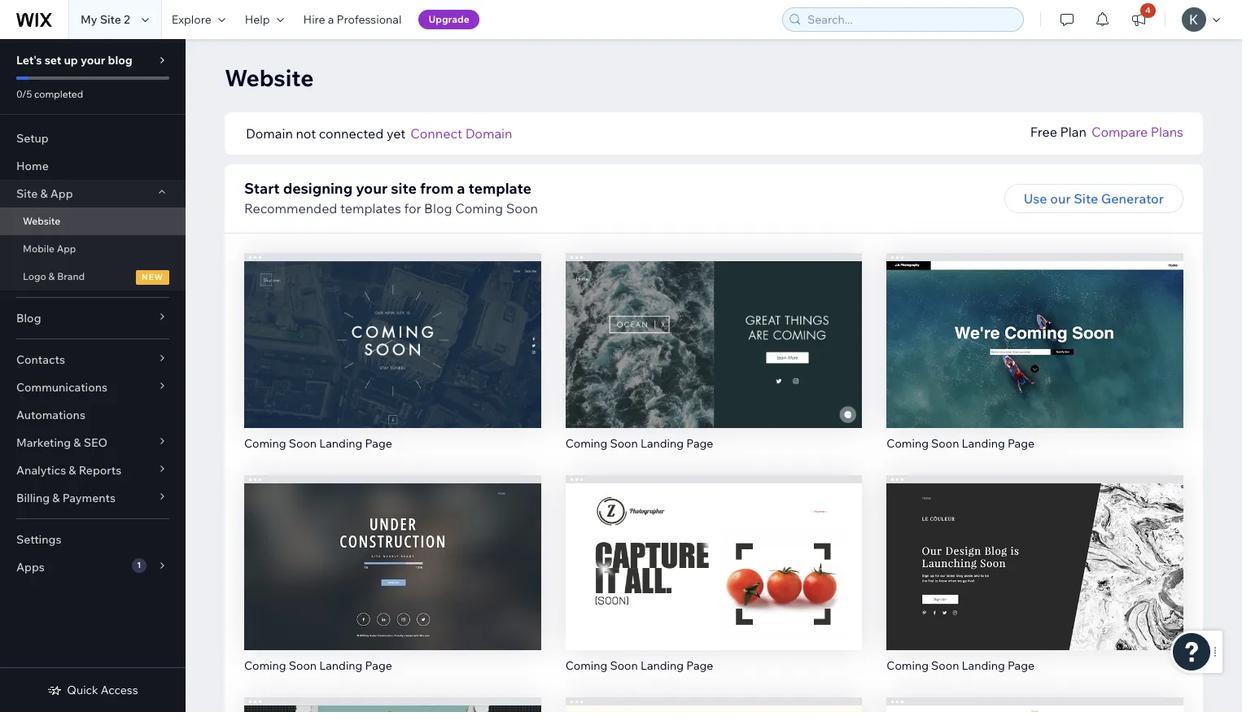 Task type: vqa. For each thing, say whether or not it's contained in the screenshot.
rightmost Traffic
no



Task type: describe. For each thing, give the bounding box(es) containing it.
compare plans button
[[1092, 122, 1184, 142]]

1 horizontal spatial site
[[100, 12, 121, 27]]

access
[[101, 683, 138, 698]]

quick access
[[67, 683, 138, 698]]

payments
[[62, 491, 116, 506]]

site inside 'dropdown button'
[[16, 187, 38, 201]]

apps
[[16, 560, 45, 575]]

use our site generator
[[1024, 191, 1165, 207]]

yet
[[387, 125, 406, 142]]

sidebar element
[[0, 39, 186, 713]]

quick access button
[[48, 683, 138, 698]]

analytics & reports button
[[0, 457, 186, 485]]

brand
[[57, 270, 85, 283]]

let's
[[16, 53, 42, 68]]

quick
[[67, 683, 98, 698]]

compare
[[1092, 124, 1148, 140]]

setup
[[16, 131, 49, 146]]

analytics
[[16, 463, 66, 478]]

connect domain button
[[411, 124, 513, 143]]

site
[[391, 179, 417, 198]]

1 domain from the left
[[246, 125, 293, 142]]

communications button
[[0, 374, 186, 402]]

website link
[[0, 208, 186, 235]]

settings link
[[0, 526, 186, 554]]

0 horizontal spatial a
[[328, 12, 334, 27]]

hire a professional link
[[294, 0, 412, 39]]

let's set up your blog
[[16, 53, 133, 68]]

set
[[45, 53, 61, 68]]

explore
[[172, 12, 212, 27]]

generator
[[1102, 191, 1165, 207]]

0/5
[[16, 88, 32, 100]]

new
[[142, 272, 164, 283]]

& for billing
[[52, 491, 60, 506]]

0/5 completed
[[16, 88, 83, 100]]

start
[[244, 179, 280, 198]]

contacts button
[[0, 346, 186, 374]]

blog inside the start designing your site from a template recommended templates for blog coming soon
[[424, 200, 452, 217]]

blog
[[108, 53, 133, 68]]

blog inside blog dropdown button
[[16, 311, 41, 326]]

billing
[[16, 491, 50, 506]]

templates
[[340, 200, 401, 217]]

for
[[404, 200, 421, 217]]

completed
[[34, 88, 83, 100]]

site & app
[[16, 187, 73, 201]]

start designing your site from a template recommended templates for blog coming soon
[[244, 179, 538, 217]]

site & app button
[[0, 180, 186, 208]]

automations link
[[0, 402, 186, 429]]

marketing
[[16, 436, 71, 450]]

home
[[16, 159, 49, 173]]

2
[[124, 12, 130, 27]]



Task type: locate. For each thing, give the bounding box(es) containing it.
0 vertical spatial your
[[81, 53, 105, 68]]

upgrade button
[[419, 10, 479, 29]]

& right billing
[[52, 491, 60, 506]]

a inside the start designing your site from a template recommended templates for blog coming soon
[[457, 179, 465, 198]]

logo & brand
[[23, 270, 85, 283]]

1 horizontal spatial domain
[[466, 125, 513, 142]]

app inside 'dropdown button'
[[50, 187, 73, 201]]

use
[[1024, 191, 1048, 207]]

0 horizontal spatial domain
[[246, 125, 293, 142]]

app
[[50, 187, 73, 201], [57, 243, 76, 255]]

mobile app link
[[0, 235, 186, 263]]

your right up
[[81, 53, 105, 68]]

website down site & app
[[23, 215, 60, 227]]

website inside sidebar element
[[23, 215, 60, 227]]

billing & payments
[[16, 491, 116, 506]]

my
[[81, 12, 97, 27]]

1 vertical spatial a
[[457, 179, 465, 198]]

plan
[[1061, 124, 1087, 140]]

soon
[[506, 200, 538, 217], [289, 437, 317, 451], [610, 437, 638, 451], [932, 437, 960, 451], [289, 659, 317, 674], [610, 659, 638, 674], [932, 659, 960, 674]]

0 vertical spatial blog
[[424, 200, 452, 217]]

& for marketing
[[74, 436, 81, 450]]

soon inside the start designing your site from a template recommended templates for blog coming soon
[[506, 200, 538, 217]]

setup link
[[0, 125, 186, 152]]

a right hire
[[328, 12, 334, 27]]

your up templates
[[356, 179, 388, 198]]

blog down from
[[424, 200, 452, 217]]

0 vertical spatial a
[[328, 12, 334, 27]]

& left "seo"
[[74, 436, 81, 450]]

connect
[[411, 125, 463, 142]]

not
[[296, 125, 316, 142]]

logo
[[23, 270, 46, 283]]

site inside button
[[1074, 191, 1099, 207]]

&
[[40, 187, 48, 201], [48, 270, 55, 283], [74, 436, 81, 450], [69, 463, 76, 478], [52, 491, 60, 506]]

your inside sidebar element
[[81, 53, 105, 68]]

free
[[1031, 124, 1058, 140]]

landing
[[319, 437, 363, 451], [641, 437, 684, 451], [962, 437, 1006, 451], [319, 659, 363, 674], [641, 659, 684, 674], [962, 659, 1006, 674]]

automations
[[16, 408, 85, 423]]

0 vertical spatial app
[[50, 187, 73, 201]]

1 vertical spatial your
[[356, 179, 388, 198]]

& for analytics
[[69, 463, 76, 478]]

a right from
[[457, 179, 465, 198]]

blog button
[[0, 305, 186, 332]]

site down home
[[16, 187, 38, 201]]

0 vertical spatial website
[[225, 64, 314, 92]]

app right mobile
[[57, 243, 76, 255]]

1 horizontal spatial your
[[356, 179, 388, 198]]

your inside the start designing your site from a template recommended templates for blog coming soon
[[356, 179, 388, 198]]

contacts
[[16, 353, 65, 367]]

blog down the logo
[[16, 311, 41, 326]]

domain not connected yet connect domain
[[246, 125, 513, 142]]

hire
[[303, 12, 326, 27]]

use our site generator button
[[1005, 184, 1184, 213]]

website down help button
[[225, 64, 314, 92]]

a
[[328, 12, 334, 27], [457, 179, 465, 198]]

free plan compare plans
[[1031, 124, 1184, 140]]

home link
[[0, 152, 186, 180]]

website
[[225, 64, 314, 92], [23, 215, 60, 227]]

seo
[[84, 436, 108, 450]]

communications
[[16, 380, 108, 395]]

& right the logo
[[48, 270, 55, 283]]

0 horizontal spatial site
[[16, 187, 38, 201]]

domain right connect
[[466, 125, 513, 142]]

template
[[469, 179, 532, 198]]

help button
[[235, 0, 294, 39]]

marketing & seo
[[16, 436, 108, 450]]

2 horizontal spatial site
[[1074, 191, 1099, 207]]

2 domain from the left
[[466, 125, 513, 142]]

domain left not
[[246, 125, 293, 142]]

hire a professional
[[303, 12, 402, 27]]

analytics & reports
[[16, 463, 122, 478]]

& down home
[[40, 187, 48, 201]]

blog
[[424, 200, 452, 217], [16, 311, 41, 326]]

4
[[1146, 5, 1151, 15]]

plans
[[1151, 124, 1184, 140]]

mobile app
[[23, 243, 76, 255]]

up
[[64, 53, 78, 68]]

1 horizontal spatial blog
[[424, 200, 452, 217]]

upgrade
[[429, 13, 470, 25]]

reports
[[79, 463, 122, 478]]

view
[[378, 354, 408, 370], [699, 354, 729, 370], [1021, 354, 1051, 370], [378, 576, 408, 593], [699, 576, 729, 593]]

help
[[245, 12, 270, 27]]

our
[[1051, 191, 1071, 207]]

connected
[[319, 125, 384, 142]]

1 horizontal spatial website
[[225, 64, 314, 92]]

coming
[[455, 200, 503, 217], [244, 437, 286, 451], [566, 437, 608, 451], [887, 437, 929, 451], [244, 659, 286, 674], [566, 659, 608, 674], [887, 659, 929, 674]]

& for site
[[40, 187, 48, 201]]

1 horizontal spatial a
[[457, 179, 465, 198]]

& inside dropdown button
[[52, 491, 60, 506]]

site left 2
[[100, 12, 121, 27]]

app up website link
[[50, 187, 73, 201]]

professional
[[337, 12, 402, 27]]

from
[[420, 179, 454, 198]]

& inside 'dropdown button'
[[40, 187, 48, 201]]

page
[[365, 437, 392, 451], [687, 437, 714, 451], [1008, 437, 1035, 451], [365, 659, 392, 674], [687, 659, 714, 674], [1008, 659, 1035, 674]]

1 vertical spatial blog
[[16, 311, 41, 326]]

& for logo
[[48, 270, 55, 283]]

coming soon landing page
[[244, 437, 392, 451], [566, 437, 714, 451], [887, 437, 1035, 451], [244, 659, 392, 674], [566, 659, 714, 674], [887, 659, 1035, 674]]

0 horizontal spatial blog
[[16, 311, 41, 326]]

site right our
[[1074, 191, 1099, 207]]

4 button
[[1121, 0, 1157, 39]]

my site 2
[[81, 12, 130, 27]]

1 vertical spatial app
[[57, 243, 76, 255]]

coming inside the start designing your site from a template recommended templates for blog coming soon
[[455, 200, 503, 217]]

edit button
[[359, 313, 427, 343], [680, 313, 748, 343], [1001, 313, 1070, 343], [359, 536, 427, 565], [680, 536, 748, 565]]

settings
[[16, 533, 61, 547]]

your
[[81, 53, 105, 68], [356, 179, 388, 198]]

0 horizontal spatial website
[[23, 215, 60, 227]]

billing & payments button
[[0, 485, 186, 512]]

0 horizontal spatial your
[[81, 53, 105, 68]]

marketing & seo button
[[0, 429, 186, 457]]

mobile
[[23, 243, 55, 255]]

Search... field
[[803, 8, 1019, 31]]

1
[[137, 560, 141, 571]]

& left reports
[[69, 463, 76, 478]]

1 vertical spatial website
[[23, 215, 60, 227]]

designing
[[283, 179, 353, 198]]

recommended
[[244, 200, 338, 217]]



